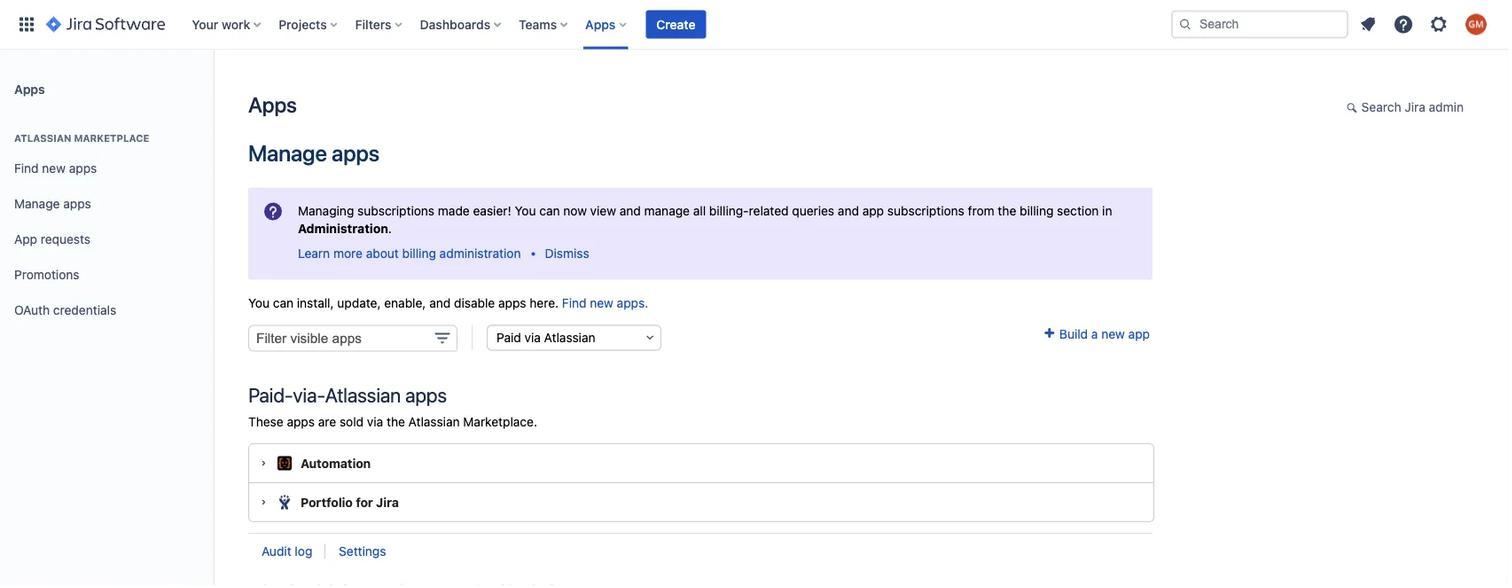 Task type: describe. For each thing, give the bounding box(es) containing it.
audit
[[262, 544, 291, 559]]

create button
[[646, 10, 706, 39]]

section
[[1057, 203, 1099, 218]]

1 horizontal spatial find
[[562, 295, 586, 310]]

0 vertical spatial manage
[[248, 140, 327, 166]]

enable,
[[384, 295, 426, 310]]

manage
[[644, 203, 690, 218]]

view
[[590, 203, 616, 218]]

your profile and settings image
[[1465, 14, 1487, 35]]

appswitcher icon image
[[16, 14, 37, 35]]

atlassian left marketplace.
[[408, 415, 460, 429]]

these
[[248, 415, 283, 429]]

paid via atlassian
[[496, 330, 595, 345]]

update,
[[337, 295, 381, 310]]

oauth credentials
[[14, 303, 116, 317]]

log
[[295, 544, 312, 559]]

0 vertical spatial via
[[524, 330, 541, 345]]

marketplace
[[74, 133, 149, 144]]

queries
[[792, 203, 834, 218]]

search
[[1361, 100, 1401, 114]]

promotions link
[[7, 257, 206, 293]]

2 subscriptions from the left
[[887, 203, 964, 218]]

you can install, update, enable, and disable apps here. find new apps.
[[248, 295, 648, 310]]

banner containing your work
[[0, 0, 1508, 50]]

1 subscriptions from the left
[[357, 203, 434, 218]]

dashboards
[[420, 17, 490, 31]]

from
[[968, 203, 994, 218]]

administration
[[439, 245, 521, 260]]

2 horizontal spatial new
[[1101, 326, 1125, 341]]

atlassian up sold
[[325, 383, 401, 406]]

jira inside search jira admin link
[[1405, 100, 1425, 114]]

in
[[1102, 203, 1112, 218]]

dashboards button
[[415, 10, 508, 39]]

more
[[333, 245, 363, 260]]

primary element
[[11, 0, 1171, 49]]

search image
[[1178, 17, 1192, 31]]

these apps are sold via the atlassian marketplace.
[[248, 415, 537, 429]]

apps down atlassian marketplace
[[69, 161, 97, 176]]

dismiss
[[545, 245, 589, 260]]

projects button
[[273, 10, 345, 39]]

build
[[1059, 326, 1088, 341]]

about
[[366, 245, 399, 260]]

settings image
[[1428, 14, 1450, 35]]

small image
[[1042, 326, 1056, 340]]

apps left are
[[287, 415, 315, 429]]

teams button
[[513, 10, 575, 39]]

1 vertical spatial billing
[[402, 245, 436, 260]]

app inside managing subscriptions made easier! you can now view and manage all billing-related queries and app subscriptions from the billing section in administration .
[[862, 203, 884, 218]]

now
[[563, 203, 587, 218]]

build a new app
[[1056, 326, 1150, 341]]

app
[[14, 232, 37, 247]]

0 horizontal spatial apps
[[14, 81, 45, 96]]

your work button
[[186, 10, 268, 39]]

1 vertical spatial can
[[273, 295, 294, 310]]

notifications image
[[1357, 14, 1379, 35]]

apps button
[[580, 10, 633, 39]]

all
[[693, 203, 706, 218]]

your
[[192, 17, 218, 31]]

easier!
[[473, 203, 511, 218]]

search jira admin link
[[1337, 94, 1473, 122]]

the inside managing subscriptions made easier! you can now view and manage all billing-related queries and app subscriptions from the billing section in administration .
[[998, 203, 1016, 218]]

0 horizontal spatial via
[[367, 415, 383, 429]]

app requests
[[14, 232, 90, 247]]

billing inside managing subscriptions made easier! you can now view and manage all billing-related queries and app subscriptions from the billing section in administration .
[[1020, 203, 1054, 218]]

help image
[[1393, 14, 1414, 35]]

learn more about billing administration link
[[298, 245, 521, 260]]

audit log link
[[262, 544, 312, 559]]

disable
[[454, 295, 495, 310]]

learn more about billing administration
[[298, 245, 521, 260]]

managing
[[298, 203, 354, 218]]

via-
[[293, 383, 325, 406]]



Task type: locate. For each thing, give the bounding box(es) containing it.
app requests link
[[7, 222, 206, 257]]

0 horizontal spatial find
[[14, 161, 39, 176]]

apps up the these apps are sold via the atlassian marketplace.
[[405, 383, 447, 406]]

find right here.
[[562, 295, 586, 310]]

managing subscriptions made easier! you can now view and manage all billing-related queries and app subscriptions from the billing section in administration .
[[298, 203, 1112, 235]]

create
[[656, 17, 695, 31]]

filters
[[355, 17, 391, 31]]

promotions
[[14, 267, 79, 282]]

billing left section on the top
[[1020, 203, 1054, 218]]

billing-
[[709, 203, 749, 218]]

1 horizontal spatial subscriptions
[[887, 203, 964, 218]]

subscriptions left from
[[887, 203, 964, 218]]

settings link
[[339, 544, 386, 559]]

atlassian
[[14, 133, 71, 144], [544, 330, 595, 345], [325, 383, 401, 406], [408, 415, 460, 429]]

0 horizontal spatial and
[[429, 295, 451, 310]]

admin
[[1429, 100, 1464, 114]]

search jira admin
[[1361, 100, 1464, 114]]

paid-via-atlassian apps
[[248, 383, 447, 406]]

learn
[[298, 245, 330, 260]]

you
[[515, 203, 536, 218], [248, 295, 270, 310]]

1 vertical spatial new
[[590, 295, 613, 310]]

new
[[42, 161, 66, 176], [590, 295, 613, 310], [1101, 326, 1125, 341]]

0 vertical spatial new
[[42, 161, 66, 176]]

related
[[749, 203, 789, 218]]

install,
[[297, 295, 334, 310]]

via right sold
[[367, 415, 383, 429]]

the
[[998, 203, 1016, 218], [387, 415, 405, 429]]

0 vertical spatial the
[[998, 203, 1016, 218]]

.
[[388, 221, 392, 235]]

1 horizontal spatial the
[[998, 203, 1016, 218]]

find inside atlassian marketplace "group"
[[14, 161, 39, 176]]

can left the install,
[[273, 295, 294, 310]]

atlassian marketplace group
[[7, 113, 206, 333]]

find new apps. link
[[562, 295, 648, 310]]

apps
[[585, 17, 616, 31], [14, 81, 45, 96], [248, 92, 297, 117]]

teams
[[519, 17, 557, 31]]

and right queries
[[838, 203, 859, 218]]

automation
[[301, 456, 371, 470]]

1 vertical spatial you
[[248, 295, 270, 310]]

manage apps up app requests
[[14, 196, 91, 211]]

banner
[[0, 0, 1508, 50]]

can left "now"
[[539, 203, 560, 218]]

you left the install,
[[248, 295, 270, 310]]

subscriptions up .
[[357, 203, 434, 218]]

billing right about
[[402, 245, 436, 260]]

and left disable
[[429, 295, 451, 310]]

1 vertical spatial app
[[1128, 326, 1150, 341]]

apps
[[332, 140, 379, 166], [69, 161, 97, 176], [63, 196, 91, 211], [498, 295, 526, 310], [405, 383, 447, 406], [287, 415, 315, 429]]

apps right teams dropdown button
[[585, 17, 616, 31]]

jira right for
[[376, 495, 399, 509]]

apps up requests
[[63, 196, 91, 211]]

portfolio
[[301, 495, 353, 509]]

billing
[[1020, 203, 1054, 218], [402, 245, 436, 260]]

made
[[438, 203, 470, 218]]

the right sold
[[387, 415, 405, 429]]

apps up managing
[[332, 140, 379, 166]]

manage apps up managing
[[248, 140, 379, 166]]

1 vertical spatial the
[[387, 415, 405, 429]]

app
[[862, 203, 884, 218], [1128, 326, 1150, 341]]

dismiss link
[[545, 245, 589, 260]]

app right queries
[[862, 203, 884, 218]]

jira software image
[[46, 14, 165, 35], [46, 14, 165, 35]]

manage up 'app'
[[14, 196, 60, 211]]

apps left here.
[[498, 295, 526, 310]]

apps down the appswitcher icon at top left
[[14, 81, 45, 96]]

portfolio for jira
[[301, 495, 399, 509]]

find new apps
[[14, 161, 97, 176]]

and right view
[[619, 203, 641, 218]]

administration
[[298, 221, 388, 235]]

atlassian inside atlassian marketplace "group"
[[14, 133, 71, 144]]

atlassian up find new apps
[[14, 133, 71, 144]]

new inside atlassian marketplace "group"
[[42, 161, 66, 176]]

jira left admin
[[1405, 100, 1425, 114]]

here.
[[530, 295, 559, 310]]

apps right sidebar navigation icon in the top left of the page
[[248, 92, 297, 117]]

1 vertical spatial via
[[367, 415, 383, 429]]

credentials
[[53, 303, 116, 317]]

1 horizontal spatial can
[[539, 203, 560, 218]]

0 horizontal spatial new
[[42, 161, 66, 176]]

projects
[[279, 17, 327, 31]]

0 horizontal spatial you
[[248, 295, 270, 310]]

manage apps inside atlassian marketplace "group"
[[14, 196, 91, 211]]

paid
[[496, 330, 521, 345]]

0 vertical spatial find
[[14, 161, 39, 176]]

find
[[14, 161, 39, 176], [562, 295, 586, 310]]

1 horizontal spatial new
[[590, 295, 613, 310]]

0 horizontal spatial manage apps
[[14, 196, 91, 211]]

oauth credentials link
[[7, 293, 206, 328]]

manage
[[248, 140, 327, 166], [14, 196, 60, 211]]

you inside managing subscriptions made easier! you can now view and manage all billing-related queries and app subscriptions from the billing section in administration .
[[515, 203, 536, 218]]

1 horizontal spatial apps
[[248, 92, 297, 117]]

new down atlassian marketplace
[[42, 161, 66, 176]]

small image
[[1346, 100, 1361, 114]]

atlassian down here.
[[544, 330, 595, 345]]

None field
[[248, 325, 457, 351]]

filters button
[[350, 10, 409, 39]]

app right a
[[1128, 326, 1150, 341]]

0 vertical spatial app
[[862, 203, 884, 218]]

0 vertical spatial you
[[515, 203, 536, 218]]

sidebar navigation image
[[193, 71, 232, 106]]

audit log
[[262, 544, 312, 559]]

2 horizontal spatial and
[[838, 203, 859, 218]]

0 vertical spatial jira
[[1405, 100, 1425, 114]]

requests
[[41, 232, 90, 247]]

the right from
[[998, 203, 1016, 218]]

find new apps link
[[7, 151, 206, 186]]

find down atlassian marketplace
[[14, 161, 39, 176]]

2 vertical spatial new
[[1101, 326, 1125, 341]]

0 horizontal spatial app
[[862, 203, 884, 218]]

sold
[[340, 415, 364, 429]]

manage up managing
[[248, 140, 327, 166]]

new left apps.
[[590, 295, 613, 310]]

paid-
[[248, 383, 293, 406]]

1 vertical spatial manage
[[14, 196, 60, 211]]

atlassian marketplace
[[14, 133, 149, 144]]

1 horizontal spatial and
[[619, 203, 641, 218]]

0 horizontal spatial the
[[387, 415, 405, 429]]

subscriptions
[[357, 203, 434, 218], [887, 203, 964, 218]]

for
[[356, 495, 373, 509]]

are
[[318, 415, 336, 429]]

1 horizontal spatial app
[[1128, 326, 1150, 341]]

manage inside atlassian marketplace "group"
[[14, 196, 60, 211]]

via
[[524, 330, 541, 345], [367, 415, 383, 429]]

0 vertical spatial manage apps
[[248, 140, 379, 166]]

2 horizontal spatial apps
[[585, 17, 616, 31]]

build a new app link
[[1042, 326, 1150, 341]]

0 horizontal spatial can
[[273, 295, 294, 310]]

1 horizontal spatial jira
[[1405, 100, 1425, 114]]

Search field
[[1171, 10, 1348, 39]]

manage apps
[[248, 140, 379, 166], [14, 196, 91, 211]]

1 horizontal spatial billing
[[1020, 203, 1054, 218]]

1 vertical spatial find
[[562, 295, 586, 310]]

settings
[[339, 544, 386, 559]]

your work
[[192, 17, 250, 31]]

0 vertical spatial billing
[[1020, 203, 1054, 218]]

0 horizontal spatial billing
[[402, 245, 436, 260]]

and
[[619, 203, 641, 218], [838, 203, 859, 218], [429, 295, 451, 310]]

apps inside dropdown button
[[585, 17, 616, 31]]

0 vertical spatial can
[[539, 203, 560, 218]]

a
[[1091, 326, 1098, 341]]

0 horizontal spatial jira
[[376, 495, 399, 509]]

marketplace.
[[463, 415, 537, 429]]

new right a
[[1101, 326, 1125, 341]]

you right easier!
[[515, 203, 536, 218]]

1 vertical spatial jira
[[376, 495, 399, 509]]

via right paid
[[524, 330, 541, 345]]

apps.
[[617, 295, 648, 310]]

1 horizontal spatial manage apps
[[248, 140, 379, 166]]

oauth
[[14, 303, 50, 317]]

0 horizontal spatial subscriptions
[[357, 203, 434, 218]]

1 horizontal spatial you
[[515, 203, 536, 218]]

0 horizontal spatial manage
[[14, 196, 60, 211]]

manage apps link
[[7, 186, 206, 222]]

1 vertical spatial manage apps
[[14, 196, 91, 211]]

work
[[222, 17, 250, 31]]

can inside managing subscriptions made easier! you can now view and manage all billing-related queries and app subscriptions from the billing section in administration .
[[539, 203, 560, 218]]

1 horizontal spatial via
[[524, 330, 541, 345]]

1 horizontal spatial manage
[[248, 140, 327, 166]]



Task type: vqa. For each thing, say whether or not it's contained in the screenshot.
field
yes



